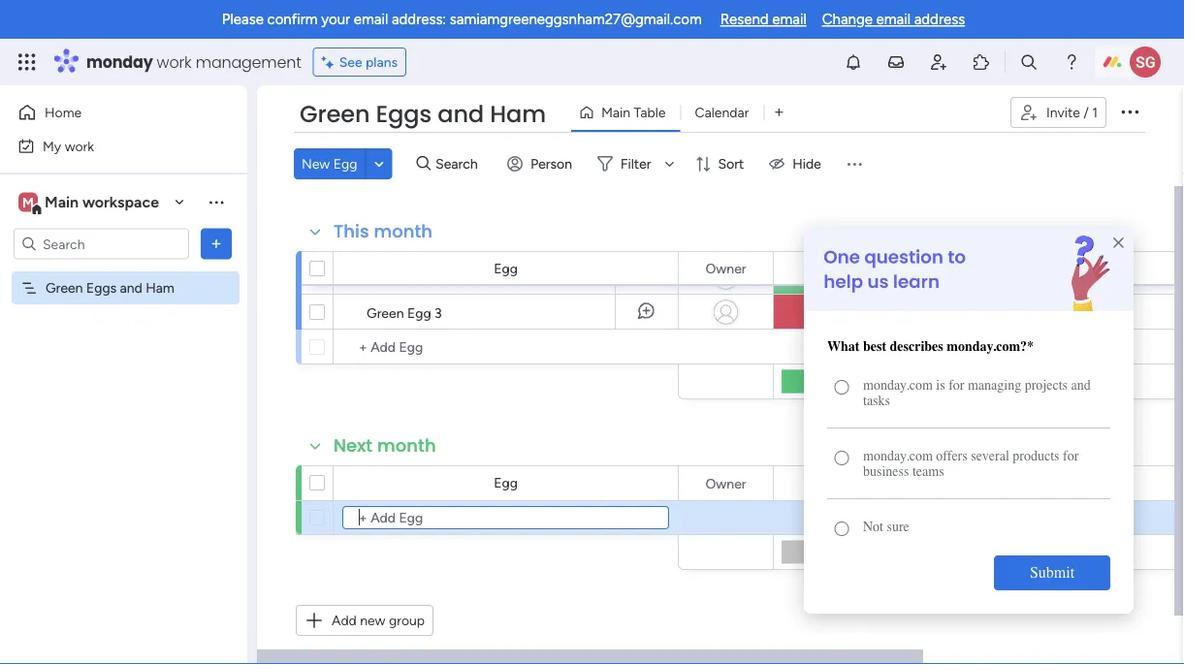 Task type: vqa. For each thing, say whether or not it's contained in the screenshot.
Main to the right
yes



Task type: locate. For each thing, give the bounding box(es) containing it.
calendar
[[695, 104, 749, 121]]

0 vertical spatial ham
[[490, 98, 546, 130]]

1 vertical spatial column information image
[[1012, 476, 1028, 491]]

1 vertical spatial due date field
[[939, 473, 1004, 494]]

notifications image
[[844, 52, 863, 72]]

ham down 'search in workspace' field
[[146, 280, 174, 296]]

nov for nov 17
[[955, 270, 978, 285]]

due left 17
[[944, 260, 968, 276]]

0 vertical spatial nov
[[955, 270, 978, 285]]

0 horizontal spatial ham
[[146, 280, 174, 296]]

1 vertical spatial green eggs and ham
[[46, 280, 174, 296]]

your
[[321, 11, 350, 28]]

0 vertical spatial date
[[971, 260, 999, 276]]

green inside list box
[[46, 280, 83, 296]]

work right monday
[[157, 51, 192, 73]]

table
[[634, 104, 666, 121]]

green up new egg button
[[300, 98, 370, 130]]

17
[[981, 270, 993, 285]]

0 vertical spatial due date
[[944, 260, 999, 276]]

1 vertical spatial month
[[377, 433, 436, 458]]

date
[[971, 260, 999, 276], [971, 475, 999, 492]]

option
[[0, 271, 247, 274]]

sort
[[718, 156, 744, 172]]

1
[[1092, 104, 1098, 121]]

confirm
[[267, 11, 318, 28]]

due date field right column information image
[[939, 473, 1004, 494]]

eggs inside list box
[[86, 280, 117, 296]]

2 horizontal spatial email
[[876, 11, 911, 28]]

home
[[45, 104, 82, 121]]

0 horizontal spatial eggs
[[86, 280, 117, 296]]

address
[[914, 11, 965, 28]]

0 vertical spatial owner
[[705, 260, 746, 276]]

eggs
[[376, 98, 432, 130], [86, 280, 117, 296]]

2 date from the top
[[971, 475, 999, 492]]

ham inside field
[[490, 98, 546, 130]]

inbox image
[[886, 52, 906, 72]]

main for main table
[[601, 104, 630, 121]]

1 horizontal spatial main
[[601, 104, 630, 121]]

1 date from the top
[[971, 260, 999, 276]]

nov
[[955, 270, 978, 285], [954, 305, 978, 320]]

month up green egg 2 at top left
[[374, 219, 433, 244]]

due
[[944, 260, 968, 276], [944, 475, 968, 492]]

new
[[302, 156, 330, 172]]

due date right column information image
[[944, 475, 999, 492]]

Notes field
[[1084, 257, 1130, 279]]

0 vertical spatial work
[[157, 51, 192, 73]]

1 owner from the top
[[705, 260, 746, 276]]

18
[[981, 305, 994, 320]]

3 email from the left
[[876, 11, 911, 28]]

my work button
[[12, 130, 209, 161]]

0 horizontal spatial email
[[354, 11, 388, 28]]

ham inside list box
[[146, 280, 174, 296]]

email up the inbox "icon"
[[876, 11, 911, 28]]

meeting notes
[[1066, 271, 1148, 286]]

new egg
[[302, 156, 357, 172]]

stuck
[[821, 304, 856, 321]]

main left table
[[601, 104, 630, 121]]

column information image
[[878, 476, 893, 491]]

email for resend email
[[772, 11, 807, 28]]

1 vertical spatial and
[[120, 280, 142, 296]]

ham
[[490, 98, 546, 130], [146, 280, 174, 296]]

next
[[334, 433, 373, 458]]

status
[[819, 260, 859, 276]]

green eggs and ham down 'search in workspace' field
[[46, 280, 174, 296]]

1 vertical spatial eggs
[[86, 280, 117, 296]]

0 vertical spatial month
[[374, 219, 433, 244]]

main inside "button"
[[601, 104, 630, 121]]

green eggs and ham up 'v2 search' icon at the top left of the page
[[300, 98, 546, 130]]

nov 18
[[954, 305, 994, 320]]

nov left 18
[[954, 305, 978, 320]]

Search in workspace field
[[41, 233, 162, 255]]

due right column information image
[[944, 475, 968, 492]]

Due date field
[[939, 257, 1004, 279], [939, 473, 1004, 494]]

0 vertical spatial column information image
[[878, 260, 893, 276]]

1 vertical spatial due date
[[944, 475, 999, 492]]

work inside button
[[65, 138, 94, 154]]

0 vertical spatial due
[[944, 260, 968, 276]]

green eggs and ham inside list box
[[46, 280, 174, 296]]

management
[[196, 51, 301, 73]]

0 vertical spatial due date field
[[939, 257, 1004, 279]]

egg
[[333, 156, 357, 172], [494, 260, 518, 277], [407, 270, 431, 286], [407, 305, 431, 321], [494, 475, 518, 491]]

person
[[531, 156, 572, 172]]

1 vertical spatial ham
[[146, 280, 174, 296]]

done
[[822, 269, 854, 286]]

sam green image
[[1130, 47, 1161, 78]]

new
[[360, 612, 385, 629]]

work right my
[[65, 138, 94, 154]]

main
[[601, 104, 630, 121], [45, 193, 79, 211]]

please
[[222, 11, 264, 28]]

2 nov from the top
[[954, 305, 978, 320]]

nov left 17
[[955, 270, 978, 285]]

owner for 2nd owner field from the bottom of the page
[[705, 260, 746, 276]]

This month field
[[329, 219, 437, 244]]

0 vertical spatial green eggs and ham
[[300, 98, 546, 130]]

0 vertical spatial eggs
[[376, 98, 432, 130]]

1 horizontal spatial work
[[157, 51, 192, 73]]

and
[[438, 98, 484, 130], [120, 280, 142, 296]]

month right next
[[377, 433, 436, 458]]

green inside field
[[300, 98, 370, 130]]

menu image
[[845, 154, 864, 174]]

1 horizontal spatial and
[[438, 98, 484, 130]]

this month
[[334, 219, 433, 244]]

1 horizontal spatial eggs
[[376, 98, 432, 130]]

1 vertical spatial nov
[[954, 305, 978, 320]]

filter
[[621, 156, 651, 172]]

monday
[[86, 51, 153, 73]]

owner for first owner field from the bottom
[[705, 475, 746, 492]]

2 owner from the top
[[705, 475, 746, 492]]

1 vertical spatial owner field
[[701, 473, 751, 494]]

work
[[157, 51, 192, 73], [65, 138, 94, 154]]

options image
[[207, 234, 226, 254]]

date for second due date field from the bottom of the page
[[971, 260, 999, 276]]

Owner field
[[701, 257, 751, 279], [701, 473, 751, 494]]

column information image for due date
[[1012, 476, 1028, 491]]

1 horizontal spatial green eggs and ham
[[300, 98, 546, 130]]

resend
[[720, 11, 769, 28]]

calendar button
[[680, 97, 764, 128]]

month
[[374, 219, 433, 244], [377, 433, 436, 458]]

due date field up nov 18
[[939, 257, 1004, 279]]

arrow down image
[[658, 152, 681, 176]]

green
[[300, 98, 370, 130], [367, 270, 404, 286], [46, 280, 83, 296], [367, 305, 404, 321]]

1 horizontal spatial column information image
[[1012, 476, 1028, 491]]

1 vertical spatial owner
[[705, 475, 746, 492]]

nov 17
[[955, 270, 993, 285]]

1 vertical spatial main
[[45, 193, 79, 211]]

and down 'search in workspace' field
[[120, 280, 142, 296]]

0 vertical spatial and
[[438, 98, 484, 130]]

1 vertical spatial work
[[65, 138, 94, 154]]

0 horizontal spatial column information image
[[878, 260, 893, 276]]

2 email from the left
[[772, 11, 807, 28]]

work for monday
[[157, 51, 192, 73]]

owner
[[705, 260, 746, 276], [705, 475, 746, 492]]

0 horizontal spatial and
[[120, 280, 142, 296]]

main right workspace image
[[45, 193, 79, 211]]

ham up person popup button
[[490, 98, 546, 130]]

status element
[[813, 472, 864, 495]]

due date
[[944, 260, 999, 276], [944, 475, 999, 492]]

this
[[334, 219, 369, 244]]

email right resend
[[772, 11, 807, 28]]

egg inside button
[[333, 156, 357, 172]]

green down 'search in workspace' field
[[46, 280, 83, 296]]

0 horizontal spatial main
[[45, 193, 79, 211]]

main inside workspace selection element
[[45, 193, 79, 211]]

and inside field
[[438, 98, 484, 130]]

1 vertical spatial due
[[944, 475, 968, 492]]

workspace options image
[[207, 192, 226, 212]]

workspace selection element
[[18, 191, 162, 216]]

email right your
[[354, 11, 388, 28]]

1 horizontal spatial email
[[772, 11, 807, 28]]

green eggs and ham list box
[[0, 268, 247, 566]]

0 horizontal spatial work
[[65, 138, 94, 154]]

plans
[[366, 54, 398, 70]]

green eggs and ham inside field
[[300, 98, 546, 130]]

1 vertical spatial date
[[971, 475, 999, 492]]

see
[[339, 54, 362, 70]]

m
[[22, 194, 34, 210]]

email
[[354, 11, 388, 28], [772, 11, 807, 28], [876, 11, 911, 28]]

1 vertical spatial + add egg text field
[[342, 506, 669, 529]]

0 vertical spatial + add egg text field
[[343, 336, 669, 359]]

month for next month
[[377, 433, 436, 458]]

address:
[[392, 11, 446, 28]]

Status field
[[814, 257, 863, 279]]

0 horizontal spatial green eggs and ham
[[46, 280, 174, 296]]

monday work management
[[86, 51, 301, 73]]

2 due date from the top
[[944, 475, 999, 492]]

sort button
[[687, 148, 756, 179]]

resend email link
[[720, 11, 807, 28]]

0 vertical spatial main
[[601, 104, 630, 121]]

2
[[435, 270, 442, 286]]

eggs up 'v2 search' icon at the top left of the page
[[376, 98, 432, 130]]

column information image
[[878, 260, 893, 276], [1012, 476, 1028, 491]]

group
[[389, 612, 425, 629]]

and up search field
[[438, 98, 484, 130]]

1 horizontal spatial ham
[[490, 98, 546, 130]]

and inside list box
[[120, 280, 142, 296]]

see plans button
[[313, 48, 406, 77]]

green eggs and ham
[[300, 98, 546, 130], [46, 280, 174, 296]]

green egg 3
[[367, 305, 442, 321]]

due date up nov 18
[[944, 260, 999, 276]]

see plans
[[339, 54, 398, 70]]

angle down image
[[374, 157, 384, 171]]

column information image for status
[[878, 260, 893, 276]]

+ Add Egg text field
[[343, 336, 669, 359], [342, 506, 669, 529]]

egg for green egg 2
[[407, 270, 431, 286]]

eggs down 'search in workspace' field
[[86, 280, 117, 296]]

new egg button
[[294, 148, 365, 179]]

1 nov from the top
[[955, 270, 978, 285]]

main workspace
[[45, 193, 159, 211]]

0 vertical spatial owner field
[[701, 257, 751, 279]]



Task type: describe. For each thing, give the bounding box(es) containing it.
hide
[[793, 156, 821, 172]]

search everything image
[[1019, 52, 1039, 72]]

my work
[[43, 138, 94, 154]]

notes
[[1116, 271, 1148, 286]]

workspace image
[[18, 192, 38, 213]]

1 email from the left
[[354, 11, 388, 28]]

please confirm your email address: samiamgreeneggsnham27@gmail.com
[[222, 11, 702, 28]]

invite / 1
[[1046, 104, 1098, 121]]

resend email
[[720, 11, 807, 28]]

1 owner field from the top
[[701, 257, 751, 279]]

samiamgreeneggsnham27@gmail.com
[[450, 11, 702, 28]]

options image
[[1118, 100, 1141, 123]]

1 due from the top
[[944, 260, 968, 276]]

add new group
[[332, 612, 425, 629]]

1 due date from the top
[[944, 260, 999, 276]]

egg for green egg 3
[[407, 305, 431, 321]]

invite members image
[[929, 52, 948, 72]]

2 due from the top
[[944, 475, 968, 492]]

invite / 1 button
[[1010, 97, 1107, 128]]

notes
[[1088, 260, 1126, 276]]

date for second due date field from the top of the page
[[971, 475, 999, 492]]

home button
[[12, 97, 209, 128]]

hide button
[[761, 148, 833, 179]]

select product image
[[17, 52, 37, 72]]

2 owner field from the top
[[701, 473, 751, 494]]

workspace
[[82, 193, 159, 211]]

v2 done deadline image
[[911, 268, 926, 287]]

change
[[822, 11, 873, 28]]

work for my
[[65, 138, 94, 154]]

apps image
[[972, 52, 991, 72]]

Green Eggs and Ham field
[[295, 98, 551, 131]]

egg for new egg
[[333, 156, 357, 172]]

main table
[[601, 104, 666, 121]]

3
[[435, 305, 442, 321]]

add
[[332, 612, 357, 629]]

green up green egg 3
[[367, 270, 404, 286]]

next month
[[334, 433, 436, 458]]

email for change email address
[[876, 11, 911, 28]]

add new group button
[[296, 605, 434, 636]]

green egg 2
[[367, 270, 442, 286]]

change email address link
[[822, 11, 965, 28]]

month for this month
[[374, 219, 433, 244]]

main for main workspace
[[45, 193, 79, 211]]

v2 search image
[[416, 153, 431, 175]]

main table button
[[571, 97, 680, 128]]

help image
[[1062, 52, 1081, 72]]

my
[[43, 138, 61, 154]]

green down green egg 2 at top left
[[367, 305, 404, 321]]

2 due date field from the top
[[939, 473, 1004, 494]]

filter button
[[590, 148, 681, 179]]

eggs inside field
[[376, 98, 432, 130]]

Search field
[[431, 150, 489, 177]]

person button
[[500, 148, 584, 179]]

1 due date field from the top
[[939, 257, 1004, 279]]

/
[[1084, 104, 1089, 121]]

change email address
[[822, 11, 965, 28]]

nov for nov 18
[[954, 305, 978, 320]]

invite
[[1046, 104, 1080, 121]]

Next month field
[[329, 433, 441, 459]]

other
[[1091, 305, 1123, 321]]

meeting
[[1066, 271, 1113, 286]]

add view image
[[775, 105, 783, 120]]



